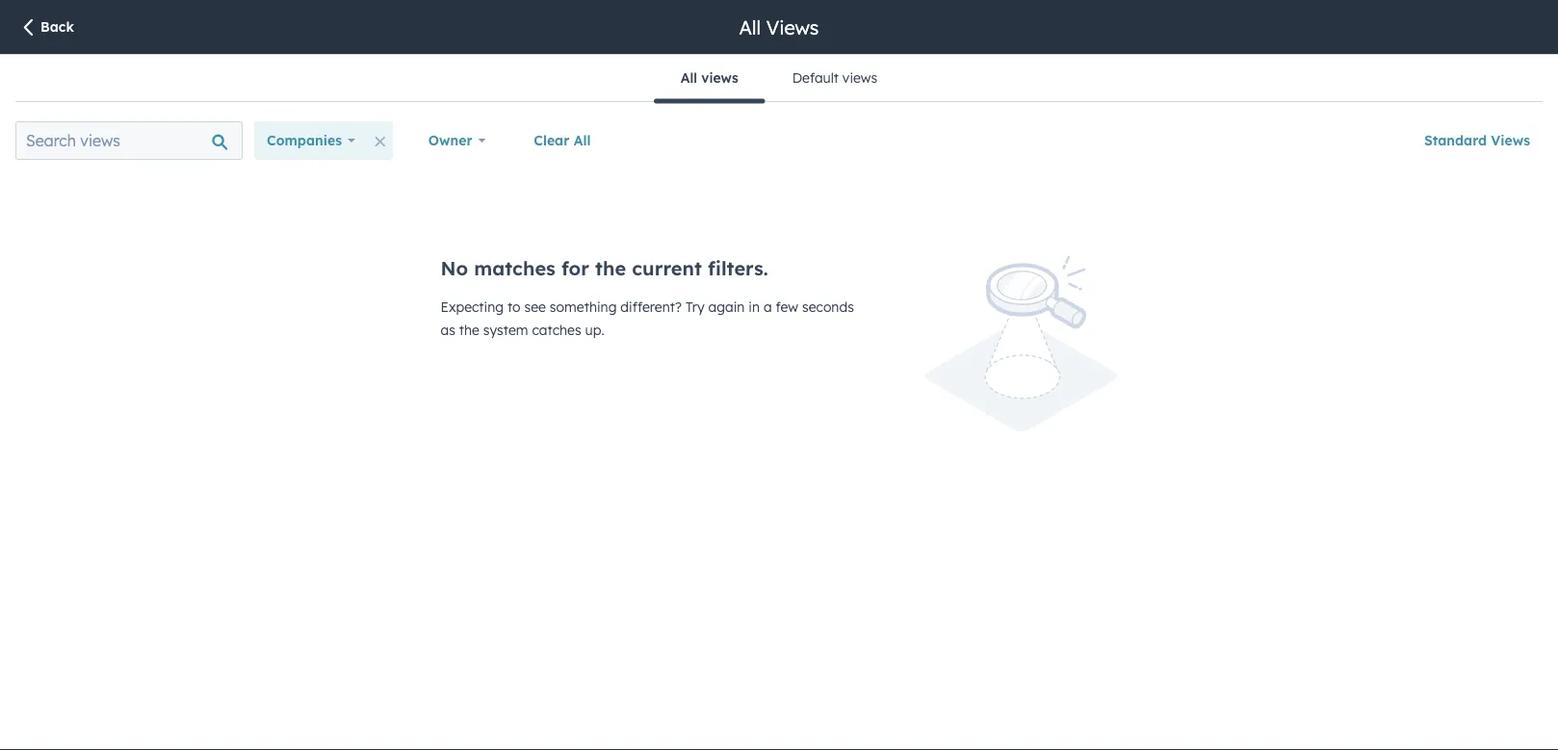 Task type: locate. For each thing, give the bounding box(es) containing it.
standard
[[1424, 132, 1487, 149]]

all views
[[739, 15, 819, 39]]

views right standard
[[1491, 132, 1530, 149]]

standard views
[[1424, 132, 1530, 149]]

all for all views
[[681, 69, 697, 86]]

views inside button
[[701, 69, 738, 86]]

1 horizontal spatial the
[[595, 256, 626, 280]]

all inside navigation
[[681, 69, 697, 86]]

companies
[[267, 132, 342, 149]]

views inside button
[[1491, 132, 1530, 149]]

1 horizontal spatial views
[[1491, 132, 1530, 149]]

views
[[766, 15, 819, 39], [1491, 132, 1530, 149]]

views
[[701, 69, 738, 86], [843, 69, 878, 86]]

navigation containing all views
[[654, 55, 904, 104]]

0 vertical spatial all
[[739, 15, 761, 39]]

system
[[483, 322, 528, 339]]

companies button
[[254, 121, 368, 160]]

the right as
[[459, 322, 480, 339]]

filters.
[[708, 256, 768, 280]]

0 horizontal spatial all
[[574, 132, 591, 149]]

2 views from the left
[[843, 69, 878, 86]]

expecting
[[441, 299, 504, 315]]

0 vertical spatial the
[[595, 256, 626, 280]]

views right default
[[843, 69, 878, 86]]

1 vertical spatial views
[[1491, 132, 1530, 149]]

1 vertical spatial all
[[681, 69, 697, 86]]

no matches for the current filters.
[[441, 256, 768, 280]]

all
[[739, 15, 761, 39], [681, 69, 697, 86], [574, 132, 591, 149]]

something
[[550, 299, 617, 315]]

1 views from the left
[[701, 69, 738, 86]]

default
[[792, 69, 839, 86]]

0 vertical spatial views
[[766, 15, 819, 39]]

standard views button
[[1412, 121, 1543, 160]]

current
[[632, 256, 702, 280]]

views inside page section element
[[766, 15, 819, 39]]

0 horizontal spatial the
[[459, 322, 480, 339]]

owner button
[[416, 121, 498, 160]]

2 vertical spatial all
[[574, 132, 591, 149]]

1 horizontal spatial all
[[681, 69, 697, 86]]

1 horizontal spatial views
[[843, 69, 878, 86]]

all inside page section element
[[739, 15, 761, 39]]

0 horizontal spatial views
[[766, 15, 819, 39]]

views down page section element
[[701, 69, 738, 86]]

the inside expecting to see something different? try again in a few seconds as the system catches up.
[[459, 322, 480, 339]]

a
[[764, 299, 772, 315]]

1 vertical spatial the
[[459, 322, 480, 339]]

the
[[595, 256, 626, 280], [459, 322, 480, 339]]

owner
[[428, 132, 472, 149]]

the right for on the top left of page
[[595, 256, 626, 280]]

try
[[686, 299, 705, 315]]

again
[[708, 299, 745, 315]]

views inside button
[[843, 69, 878, 86]]

navigation
[[654, 55, 904, 104]]

default views
[[792, 69, 878, 86]]

back
[[40, 18, 74, 35]]

0 horizontal spatial views
[[701, 69, 738, 86]]

up.
[[585, 322, 604, 339]]

different?
[[621, 299, 682, 315]]

views up default
[[766, 15, 819, 39]]

2 horizontal spatial all
[[739, 15, 761, 39]]



Task type: vqa. For each thing, say whether or not it's contained in the screenshot.
Service menu at the top left of page
no



Task type: describe. For each thing, give the bounding box(es) containing it.
page section element
[[0, 0, 1558, 54]]

all views
[[681, 69, 738, 86]]

clear all button
[[521, 121, 603, 160]]

all for all views
[[739, 15, 761, 39]]

seconds
[[802, 299, 854, 315]]

to
[[507, 299, 521, 315]]

in
[[749, 299, 760, 315]]

clear all
[[534, 132, 591, 149]]

views for all views
[[766, 15, 819, 39]]

matches
[[474, 256, 556, 280]]

Search views search field
[[15, 121, 243, 160]]

as
[[441, 322, 455, 339]]

for
[[562, 256, 589, 280]]

clear
[[534, 132, 569, 149]]

views for standard views
[[1491, 132, 1530, 149]]

no
[[441, 256, 468, 280]]

views for all views
[[701, 69, 738, 86]]

all views button
[[654, 55, 765, 104]]

few
[[776, 299, 798, 315]]

catches
[[532, 322, 581, 339]]

back link
[[19, 18, 74, 39]]

default views button
[[765, 55, 904, 101]]

expecting to see something different? try again in a few seconds as the system catches up.
[[441, 299, 854, 339]]

views for default views
[[843, 69, 878, 86]]

see
[[524, 299, 546, 315]]



